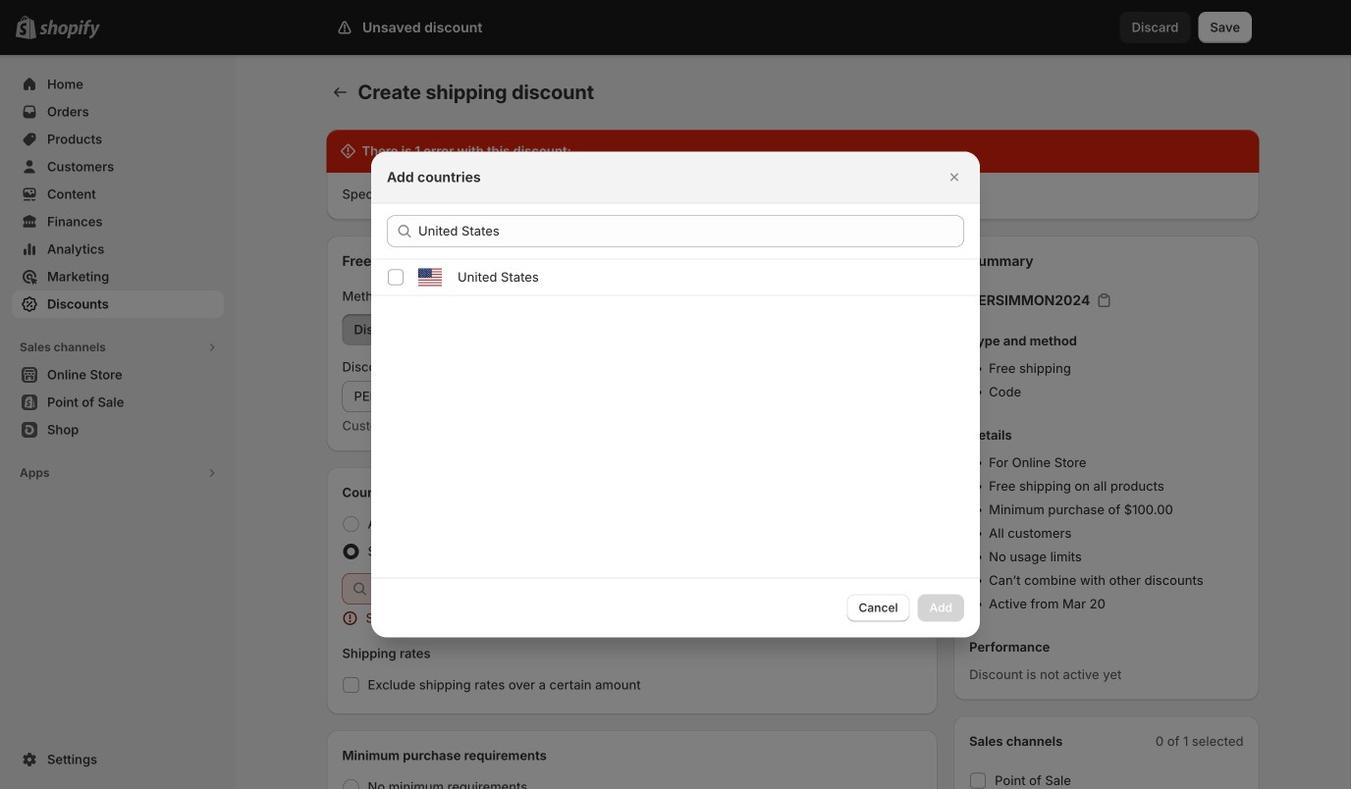 Task type: locate. For each thing, give the bounding box(es) containing it.
dialog
[[0, 152, 1351, 638]]

Search countries text field
[[418, 216, 964, 247]]

shopify image
[[39, 19, 100, 39]]



Task type: vqa. For each thing, say whether or not it's contained in the screenshot.
Dialog
yes



